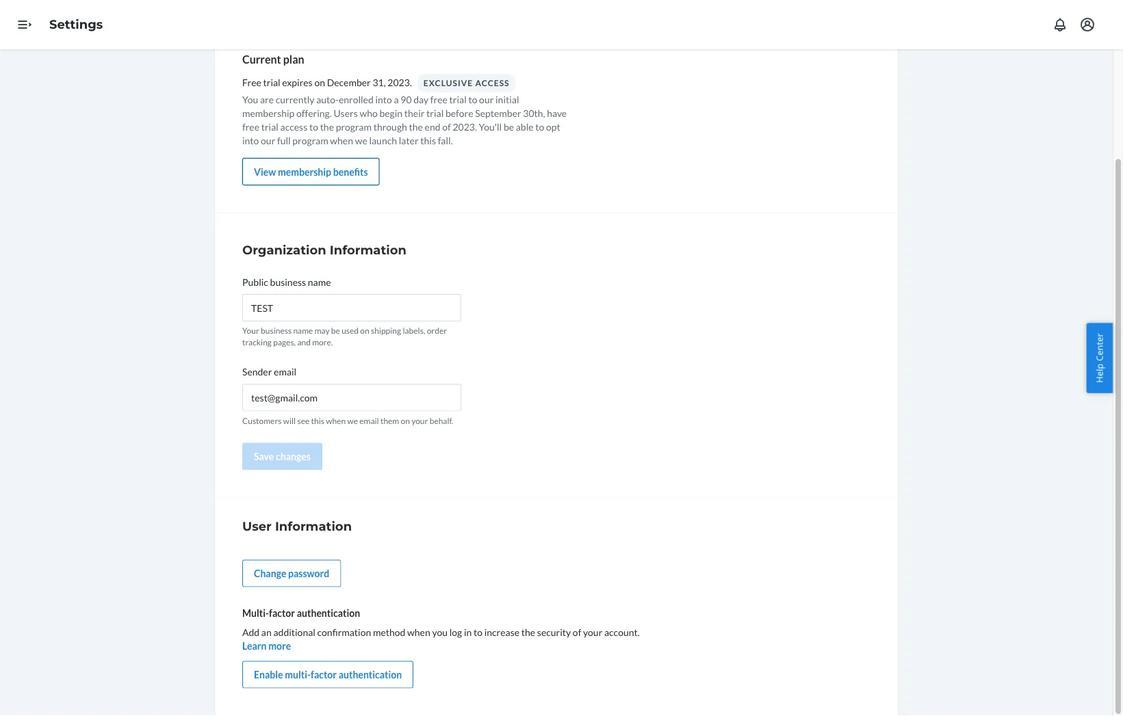 Task type: locate. For each thing, give the bounding box(es) containing it.
this inside you are currently auto-enrolled into a 90 day free trial to our initial membership offering. users who begin their trial before september 30th, have free trial access to the program through the end of 2023. you'll be able to opt into our full program when we launch later this fall.
[[420, 135, 436, 146]]

0 horizontal spatial into
[[242, 135, 259, 146]]

to inside add an additional confirmation method when you log in to increase the security of your account. learn more
[[474, 627, 482, 639]]

business
[[270, 276, 306, 288], [261, 326, 292, 336]]

1 vertical spatial into
[[242, 135, 259, 146]]

1 vertical spatial when
[[326, 416, 346, 426]]

when down users
[[330, 135, 353, 146]]

program down users
[[336, 121, 372, 133]]

membership inside button
[[278, 166, 331, 178]]

be left the able
[[504, 121, 514, 133]]

our left full
[[261, 135, 275, 146]]

2 vertical spatial on
[[401, 416, 410, 426]]

public business name
[[242, 276, 331, 288]]

be
[[504, 121, 514, 133], [331, 326, 340, 336]]

1 vertical spatial be
[[331, 326, 340, 336]]

0 vertical spatial we
[[355, 135, 367, 146]]

1 horizontal spatial 2023.
[[453, 121, 477, 133]]

change password
[[254, 568, 329, 580]]

0 vertical spatial on
[[314, 77, 325, 88]]

0 vertical spatial information
[[330, 243, 406, 258]]

0 vertical spatial when
[[330, 135, 353, 146]]

information up password
[[275, 519, 352, 534]]

free right day
[[430, 94, 447, 105]]

0 horizontal spatial our
[[261, 135, 275, 146]]

your inside add an additional confirmation method when you log in to increase the security of your account. learn more
[[583, 627, 602, 639]]

name for public business name
[[308, 276, 331, 288]]

1 horizontal spatial on
[[360, 326, 369, 336]]

0 vertical spatial membership
[[242, 107, 294, 119]]

1 vertical spatial our
[[261, 135, 275, 146]]

log
[[449, 627, 462, 639]]

benefits
[[333, 166, 368, 178]]

0 horizontal spatial factor
[[269, 608, 295, 620]]

of right the security
[[573, 627, 581, 639]]

1 vertical spatial membership
[[278, 166, 331, 178]]

0 vertical spatial this
[[420, 135, 436, 146]]

day
[[414, 94, 429, 105]]

0 horizontal spatial 2023.
[[388, 77, 412, 88]]

user information
[[242, 519, 352, 534]]

1 vertical spatial information
[[275, 519, 352, 534]]

free
[[430, 94, 447, 105], [242, 121, 259, 133]]

when left you
[[407, 627, 430, 639]]

enable multi-factor authentication
[[254, 670, 402, 681]]

learn more button
[[242, 640, 291, 654]]

add an additional confirmation method when you log in to increase the security of your account. learn more
[[242, 627, 640, 652]]

0 horizontal spatial be
[[331, 326, 340, 336]]

1 horizontal spatial of
[[573, 627, 581, 639]]

on right used
[[360, 326, 369, 336]]

name up and at left
[[293, 326, 313, 336]]

save changes button
[[242, 443, 322, 471]]

factor
[[269, 608, 295, 620], [311, 670, 337, 681]]

to right "in"
[[474, 627, 482, 639]]

Email address text field
[[242, 384, 461, 412]]

trial up 'are' on the top left of page
[[263, 77, 280, 88]]

on right them
[[401, 416, 410, 426]]

access
[[475, 78, 510, 88]]

authentication down 'method'
[[339, 670, 402, 681]]

membership down full
[[278, 166, 331, 178]]

december
[[327, 77, 371, 88]]

membership down 'are' on the top left of page
[[242, 107, 294, 119]]

you are currently auto-enrolled into a 90 day free trial to our initial membership offering. users who begin their trial before september 30th, have free trial access to the program through the end of 2023. you'll be able to opt into our full program when we launch later this fall.
[[242, 94, 567, 146]]

password
[[288, 568, 329, 580]]

2023. down before
[[453, 121, 477, 133]]

security
[[537, 627, 571, 639]]

when
[[330, 135, 353, 146], [326, 416, 346, 426], [407, 627, 430, 639]]

account.
[[604, 627, 640, 639]]

1 vertical spatial on
[[360, 326, 369, 336]]

0 vertical spatial free
[[430, 94, 447, 105]]

fall.
[[438, 135, 453, 146]]

factor up additional
[[269, 608, 295, 620]]

when down email address text field
[[326, 416, 346, 426]]

september
[[475, 107, 521, 119]]

1 horizontal spatial email
[[359, 416, 379, 426]]

and
[[297, 338, 311, 348]]

may
[[315, 326, 330, 336]]

0 horizontal spatial your
[[411, 416, 428, 426]]

changes
[[276, 451, 311, 463]]

0 vertical spatial 2023.
[[388, 77, 412, 88]]

change password button
[[242, 560, 341, 588]]

your left account.
[[583, 627, 602, 639]]

the inside add an additional confirmation method when you log in to increase the security of your account. learn more
[[521, 627, 535, 639]]

into left full
[[242, 135, 259, 146]]

free
[[242, 77, 261, 88]]

access
[[280, 121, 307, 133]]

1 horizontal spatial our
[[479, 94, 494, 105]]

email
[[274, 366, 296, 378], [359, 416, 379, 426]]

1 vertical spatial business
[[261, 326, 292, 336]]

of up fall.
[[442, 121, 451, 133]]

view
[[254, 166, 276, 178]]

email left them
[[359, 416, 379, 426]]

more.
[[312, 338, 333, 348]]

the left the security
[[521, 627, 535, 639]]

of inside add an additional confirmation method when you log in to increase the security of your account. learn more
[[573, 627, 581, 639]]

trial
[[263, 77, 280, 88], [449, 94, 467, 105], [426, 107, 444, 119], [261, 121, 278, 133]]

user
[[242, 519, 272, 534]]

when inside you are currently auto-enrolled into a 90 day free trial to our initial membership offering. users who begin their trial before september 30th, have free trial access to the program through the end of 2023. you'll be able to opt into our full program when we launch later this fall.
[[330, 135, 353, 146]]

0 vertical spatial authentication
[[297, 608, 360, 620]]

information for user information
[[275, 519, 352, 534]]

settings link
[[49, 17, 103, 32]]

1 vertical spatial authentication
[[339, 670, 402, 681]]

save
[[254, 451, 274, 463]]

exclusive access
[[423, 78, 510, 88]]

current
[[242, 53, 281, 66]]

enable
[[254, 670, 283, 681]]

auto-
[[316, 94, 339, 105]]

business up pages, at the top left
[[261, 326, 292, 336]]

1 horizontal spatial be
[[504, 121, 514, 133]]

1 vertical spatial of
[[573, 627, 581, 639]]

view membership benefits
[[254, 166, 368, 178]]

help
[[1093, 364, 1106, 383]]

program down access
[[292, 135, 328, 146]]

0 vertical spatial email
[[274, 366, 296, 378]]

0 vertical spatial program
[[336, 121, 372, 133]]

business for your
[[261, 326, 292, 336]]

information for organization information
[[330, 243, 406, 258]]

on up auto- at the left
[[314, 77, 325, 88]]

launch
[[369, 135, 397, 146]]

this down end at the left of the page
[[420, 135, 436, 146]]

information
[[330, 243, 406, 258], [275, 519, 352, 534]]

1 vertical spatial 2023.
[[453, 121, 477, 133]]

this right see
[[311, 416, 324, 426]]

name inside your business name may be used on shipping labels, order tracking pages, and more.
[[293, 326, 313, 336]]

shipping
[[371, 326, 401, 336]]

help center button
[[1086, 323, 1113, 393]]

0 horizontal spatial email
[[274, 366, 296, 378]]

business for public
[[270, 276, 306, 288]]

trial up full
[[261, 121, 278, 133]]

additional
[[273, 627, 315, 639]]

name for your business name may be used on shipping labels, order tracking pages, and more.
[[293, 326, 313, 336]]

our
[[479, 94, 494, 105], [261, 135, 275, 146]]

will
[[283, 416, 296, 426]]

offering.
[[296, 107, 332, 119]]

2023. up 'a'
[[388, 77, 412, 88]]

1 vertical spatial program
[[292, 135, 328, 146]]

1 vertical spatial your
[[583, 627, 602, 639]]

0 vertical spatial name
[[308, 276, 331, 288]]

0 horizontal spatial of
[[442, 121, 451, 133]]

authentication inside enable multi-factor authentication button
[[339, 670, 402, 681]]

factor down the confirmation
[[311, 670, 337, 681]]

opt
[[546, 121, 560, 133]]

1 vertical spatial name
[[293, 326, 313, 336]]

1 vertical spatial free
[[242, 121, 259, 133]]

name down organization information
[[308, 276, 331, 288]]

email right sender
[[274, 366, 296, 378]]

0 vertical spatial of
[[442, 121, 451, 133]]

1 vertical spatial this
[[311, 416, 324, 426]]

1 horizontal spatial program
[[336, 121, 372, 133]]

be inside your business name may be used on shipping labels, order tracking pages, and more.
[[331, 326, 340, 336]]

2 vertical spatial when
[[407, 627, 430, 639]]

into left 'a'
[[375, 94, 392, 105]]

the down offering. at the left top of page
[[320, 121, 334, 133]]

we left launch
[[355, 135, 367, 146]]

1 horizontal spatial your
[[583, 627, 602, 639]]

program
[[336, 121, 372, 133], [292, 135, 328, 146]]

30th,
[[523, 107, 545, 119]]

add
[[242, 627, 259, 639]]

membership inside you are currently auto-enrolled into a 90 day free trial to our initial membership offering. users who begin their trial before september 30th, have free trial access to the program through the end of 2023. you'll be able to opt into our full program when we launch later this fall.
[[242, 107, 294, 119]]

free trial expires on december 31, 2023.
[[242, 77, 412, 88]]

customers
[[242, 416, 282, 426]]

0 vertical spatial be
[[504, 121, 514, 133]]

this
[[420, 135, 436, 146], [311, 416, 324, 426]]

business inside your business name may be used on shipping labels, order tracking pages, and more.
[[261, 326, 292, 336]]

1 horizontal spatial this
[[420, 135, 436, 146]]

to
[[468, 94, 477, 105], [309, 121, 318, 133], [535, 121, 544, 133], [474, 627, 482, 639]]

2 horizontal spatial the
[[521, 627, 535, 639]]

0 vertical spatial business
[[270, 276, 306, 288]]

authentication up the confirmation
[[297, 608, 360, 620]]

your left behalf.
[[411, 416, 428, 426]]

business down organization
[[270, 276, 306, 288]]

authentication
[[297, 608, 360, 620], [339, 670, 402, 681]]

1 vertical spatial factor
[[311, 670, 337, 681]]

begin
[[379, 107, 402, 119]]

we down email address text field
[[347, 416, 358, 426]]

1 horizontal spatial factor
[[311, 670, 337, 681]]

our down access
[[479, 94, 494, 105]]

exclusive
[[423, 78, 473, 88]]

free down you
[[242, 121, 259, 133]]

the down 'their'
[[409, 121, 423, 133]]

1 horizontal spatial free
[[430, 94, 447, 105]]

behalf.
[[430, 416, 453, 426]]

1 horizontal spatial into
[[375, 94, 392, 105]]

0 horizontal spatial free
[[242, 121, 259, 133]]

be right may
[[331, 326, 340, 336]]

full
[[277, 135, 291, 146]]

information up business name text field
[[330, 243, 406, 258]]



Task type: vqa. For each thing, say whether or not it's contained in the screenshot.
Fast Tags dropdown button
no



Task type: describe. For each thing, give the bounding box(es) containing it.
learn
[[242, 641, 267, 652]]

plan
[[283, 53, 304, 66]]

method
[[373, 627, 405, 639]]

when inside add an additional confirmation method when you log in to increase the security of your account. learn more
[[407, 627, 430, 639]]

initial
[[496, 94, 519, 105]]

multi-
[[242, 608, 269, 620]]

to left opt
[[535, 121, 544, 133]]

through
[[373, 121, 407, 133]]

order
[[427, 326, 447, 336]]

have
[[547, 107, 567, 119]]

current plan
[[242, 53, 304, 66]]

to down "exclusive access"
[[468, 94, 477, 105]]

used
[[342, 326, 359, 336]]

0 horizontal spatial this
[[311, 416, 324, 426]]

enrolled
[[339, 94, 374, 105]]

multi-factor authentication
[[242, 608, 360, 620]]

public
[[242, 276, 268, 288]]

open account menu image
[[1079, 16, 1096, 33]]

change
[[254, 568, 286, 580]]

your
[[242, 326, 259, 336]]

are
[[260, 94, 274, 105]]

who
[[360, 107, 378, 119]]

you'll
[[479, 121, 502, 133]]

their
[[404, 107, 425, 119]]

Business name text field
[[242, 295, 461, 322]]

see
[[297, 416, 310, 426]]

end
[[425, 121, 440, 133]]

expires
[[282, 77, 313, 88]]

0 vertical spatial our
[[479, 94, 494, 105]]

90
[[401, 94, 412, 105]]

center
[[1093, 333, 1106, 361]]

2023. inside you are currently auto-enrolled into a 90 day free trial to our initial membership offering. users who begin their trial before september 30th, have free trial access to the program through the end of 2023. you'll be able to opt into our full program when we launch later this fall.
[[453, 121, 477, 133]]

you
[[432, 627, 448, 639]]

enable multi-factor authentication button
[[242, 662, 414, 689]]

customers will see this when we email them on your behalf.
[[242, 416, 453, 426]]

factor inside button
[[311, 670, 337, 681]]

on inside your business name may be used on shipping labels, order tracking pages, and more.
[[360, 326, 369, 336]]

open notifications image
[[1052, 16, 1068, 33]]

0 horizontal spatial program
[[292, 135, 328, 146]]

0 vertical spatial into
[[375, 94, 392, 105]]

you
[[242, 94, 258, 105]]

an
[[261, 627, 272, 639]]

organization information
[[242, 243, 406, 258]]

save changes
[[254, 451, 311, 463]]

able
[[516, 121, 534, 133]]

view membership benefits link
[[242, 158, 380, 186]]

labels,
[[403, 326, 425, 336]]

more
[[268, 641, 291, 652]]

later
[[399, 135, 419, 146]]

view membership benefits button
[[242, 158, 380, 186]]

pages,
[[273, 338, 296, 348]]

0 horizontal spatial on
[[314, 77, 325, 88]]

1 horizontal spatial the
[[409, 121, 423, 133]]

be inside you are currently auto-enrolled into a 90 day free trial to our initial membership offering. users who begin their trial before september 30th, have free trial access to the program through the end of 2023. you'll be able to opt into our full program when we launch later this fall.
[[504, 121, 514, 133]]

to down offering. at the left top of page
[[309, 121, 318, 133]]

sender
[[242, 366, 272, 378]]

trial up end at the left of the page
[[426, 107, 444, 119]]

sender email
[[242, 366, 296, 378]]

0 horizontal spatial the
[[320, 121, 334, 133]]

organization
[[242, 243, 326, 258]]

them
[[380, 416, 399, 426]]

1 vertical spatial email
[[359, 416, 379, 426]]

we inside you are currently auto-enrolled into a 90 day free trial to our initial membership offering. users who begin their trial before september 30th, have free trial access to the program through the end of 2023. you'll be able to opt into our full program when we launch later this fall.
[[355, 135, 367, 146]]

trial up before
[[449, 94, 467, 105]]

31,
[[373, 77, 386, 88]]

settings
[[49, 17, 103, 32]]

users
[[334, 107, 358, 119]]

in
[[464, 627, 472, 639]]

2 horizontal spatial on
[[401, 416, 410, 426]]

0 vertical spatial factor
[[269, 608, 295, 620]]

your business name may be used on shipping labels, order tracking pages, and more.
[[242, 326, 447, 348]]

increase
[[484, 627, 519, 639]]

a
[[394, 94, 399, 105]]

multi-
[[285, 670, 311, 681]]

1 vertical spatial we
[[347, 416, 358, 426]]

help center
[[1093, 333, 1106, 383]]

before
[[445, 107, 473, 119]]

tracking
[[242, 338, 272, 348]]

of inside you are currently auto-enrolled into a 90 day free trial to our initial membership offering. users who begin their trial before september 30th, have free trial access to the program through the end of 2023. you'll be able to opt into our full program when we launch later this fall.
[[442, 121, 451, 133]]

confirmation
[[317, 627, 371, 639]]

open navigation image
[[16, 16, 33, 33]]

0 vertical spatial your
[[411, 416, 428, 426]]

currently
[[276, 94, 314, 105]]



